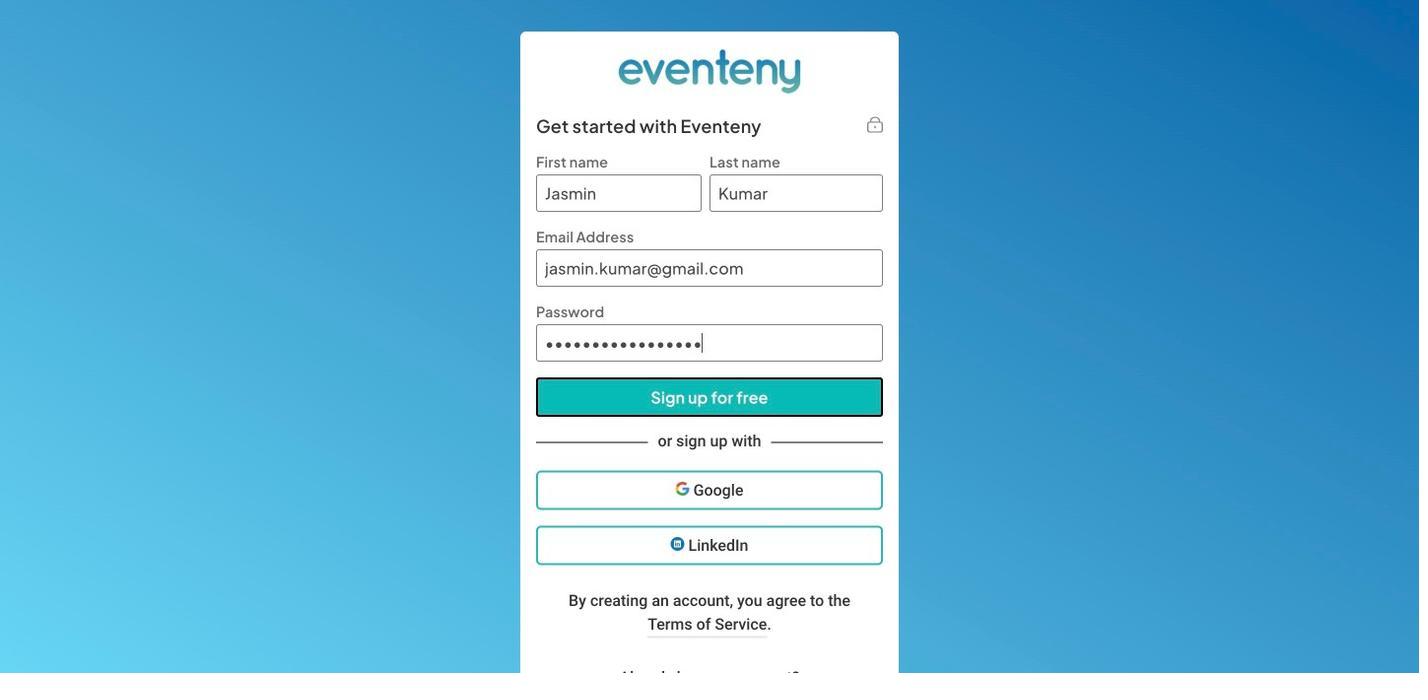 Task type: vqa. For each thing, say whether or not it's contained in the screenshot.
email field
yes



Task type: describe. For each thing, give the bounding box(es) containing it.
linkedin image
[[671, 537, 685, 551]]



Task type: locate. For each thing, give the bounding box(es) containing it.
None email field
[[536, 249, 883, 287]]

eventeny logo image
[[614, 32, 805, 110]]

None password field
[[536, 324, 883, 362]]

google image
[[676, 482, 690, 496]]

None submit
[[536, 378, 883, 417]]

None text field
[[536, 174, 702, 212]]

None text field
[[710, 174, 883, 212]]

secure form image
[[867, 117, 883, 132]]



